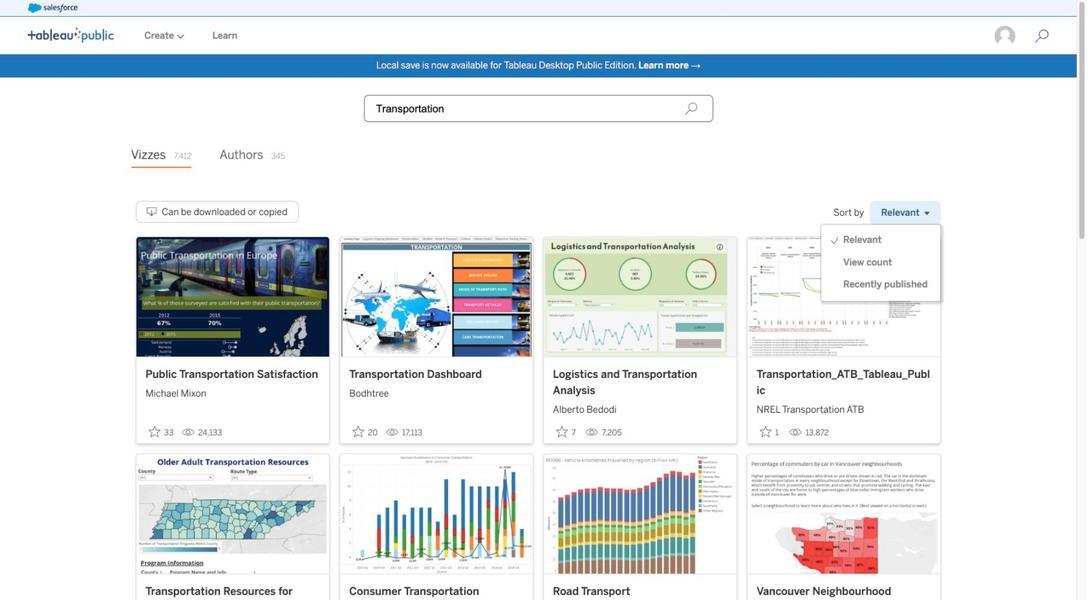 Task type: describe. For each thing, give the bounding box(es) containing it.
logo image
[[28, 27, 114, 43]]

4 add favorite button from the left
[[757, 423, 785, 442]]

search image
[[685, 102, 698, 115]]

tara.schultz image
[[994, 25, 1017, 47]]

3 add favorite button from the left
[[553, 423, 581, 442]]

salesforce logo image
[[28, 3, 78, 13]]

3 add favorite image from the left
[[557, 426, 568, 438]]

list options menu
[[821, 230, 941, 297]]

go to search image
[[1021, 29, 1063, 43]]

2 add favorite image from the left
[[353, 426, 365, 438]]

1 add favorite image from the left
[[149, 426, 161, 438]]



Task type: vqa. For each thing, say whether or not it's contained in the screenshot.
2nd Workbook Thumbnail from right
no



Task type: locate. For each thing, give the bounding box(es) containing it.
create image
[[174, 34, 185, 39]]

4 add favorite image from the left
[[760, 426, 772, 438]]

Search input field
[[364, 95, 713, 123]]

1 add favorite button from the left
[[146, 423, 177, 442]]

Add Favorite button
[[146, 423, 177, 442], [349, 423, 381, 442], [553, 423, 581, 442], [757, 423, 785, 442]]

2 add favorite button from the left
[[349, 423, 381, 442]]

workbook thumbnail image
[[136, 237, 329, 357], [340, 237, 533, 357], [544, 237, 737, 357], [748, 237, 941, 357], [136, 455, 329, 574], [340, 455, 533, 574], [544, 455, 737, 574], [748, 455, 941, 574]]

add favorite image
[[149, 426, 161, 438], [353, 426, 365, 438], [557, 426, 568, 438], [760, 426, 772, 438]]



